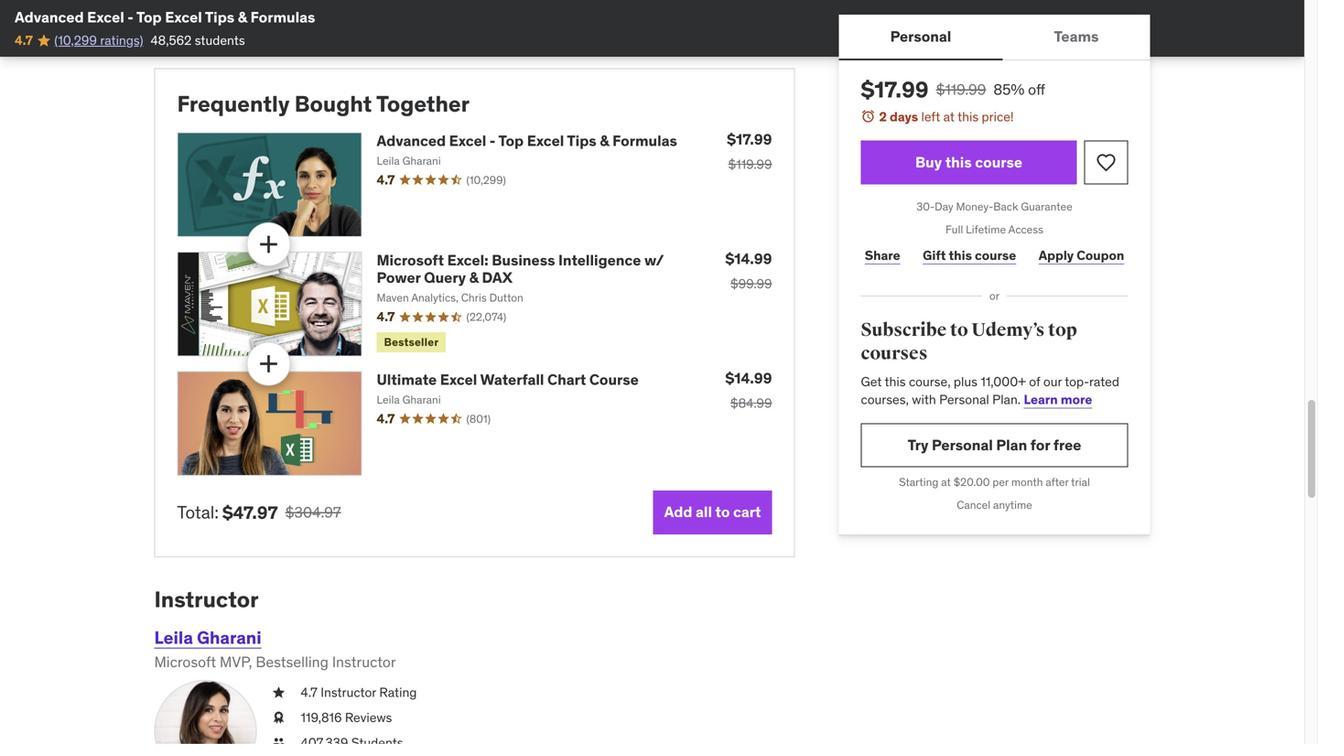Task type: vqa. For each thing, say whether or not it's contained in the screenshot.
The tricks I use to be a productive writer, to enter a state of flow and never suffer from writer's block
no



Task type: locate. For each thing, give the bounding box(es) containing it.
1 horizontal spatial $119.99
[[936, 80, 986, 99]]

30-day money-back guarantee full lifetime access
[[916, 200, 1072, 237]]

advanced for advanced excel - top excel tips & formulas leila gharani
[[377, 131, 446, 150]]

1 vertical spatial $14.99
[[725, 369, 772, 387]]

microsoft excel: business intelligence w/ power query & dax link
[[377, 251, 664, 287]]

anytime
[[993, 498, 1032, 512]]

0 horizontal spatial &
[[238, 8, 247, 27]]

teams button
[[1003, 15, 1150, 59]]

this for get
[[885, 373, 906, 390]]

2 $14.99 from the top
[[725, 369, 772, 387]]

$17.99 $119.99
[[727, 130, 772, 172]]

get
[[861, 373, 882, 390]]

0 horizontal spatial advanced
[[15, 8, 84, 27]]

1 vertical spatial gharani
[[402, 393, 441, 407]]

microsoft
[[377, 251, 444, 269], [154, 653, 216, 671]]

at left '$20.00'
[[941, 475, 951, 489]]

ultimate excel waterfall chart course link
[[377, 370, 639, 389]]

0 vertical spatial $17.99
[[861, 76, 929, 103]]

gharani inside advanced excel - top excel tips & formulas leila gharani
[[402, 154, 441, 168]]

to left udemy's
[[950, 319, 968, 341]]

$14.99
[[725, 249, 772, 268], [725, 369, 772, 387]]

$14.99 for microsoft excel: business intelligence w/ power query & dax
[[725, 249, 772, 268]]

microsoft inside leila gharani microsoft mvp, bestselling instructor
[[154, 653, 216, 671]]

top up (10,299)
[[498, 131, 524, 150]]

1 horizontal spatial -
[[490, 131, 496, 150]]

top
[[136, 8, 162, 27], [498, 131, 524, 150]]

1 vertical spatial at
[[941, 475, 951, 489]]

leila up leila gharani image at bottom
[[154, 627, 193, 649]]

this
[[957, 108, 979, 125], [945, 153, 972, 172], [949, 247, 972, 263], [885, 373, 906, 390]]

& for advanced excel - top excel tips & formulas leila gharani
[[600, 131, 609, 150]]

formulas
[[250, 8, 315, 27], [612, 131, 677, 150]]

$17.99 for $17.99 $119.99
[[727, 130, 772, 149]]

48,562 students
[[151, 32, 245, 48]]

excel inside ultimate excel waterfall chart course leila gharani
[[440, 370, 477, 389]]

0 vertical spatial course
[[975, 153, 1022, 172]]

1 horizontal spatial formulas
[[612, 131, 677, 150]]

$119.99 for $17.99 $119.99 85% off
[[936, 80, 986, 99]]

price!
[[982, 108, 1014, 125]]

22074 reviews element
[[466, 309, 506, 325]]

4.7 up 119,816
[[301, 684, 318, 700]]

1 horizontal spatial tips
[[567, 131, 596, 150]]

coupon
[[1077, 247, 1124, 263]]

2 course from the top
[[975, 247, 1016, 263]]

0 horizontal spatial -
[[128, 8, 134, 27]]

apply coupon
[[1039, 247, 1124, 263]]

cart
[[733, 503, 761, 521]]

for
[[1030, 436, 1050, 454]]

- for advanced excel - top excel tips & formulas
[[128, 8, 134, 27]]

xsmall image down xsmall icon
[[271, 734, 286, 744]]

tips
[[205, 8, 234, 27], [567, 131, 596, 150]]

(22,074)
[[466, 310, 506, 324]]

tips for advanced excel - top excel tips & formulas leila gharani
[[567, 131, 596, 150]]

&
[[238, 8, 247, 27], [600, 131, 609, 150], [469, 268, 479, 287]]

1 $14.99 from the top
[[725, 249, 772, 268]]

- up (10,299)
[[490, 131, 496, 150]]

0 vertical spatial formulas
[[250, 8, 315, 27]]

buy this course
[[915, 153, 1022, 172]]

personal up '$20.00'
[[932, 436, 993, 454]]

udemy's
[[971, 319, 1045, 341]]

chris
[[461, 291, 487, 305]]

1 vertical spatial xsmall image
[[271, 734, 286, 744]]

gharani down ultimate
[[402, 393, 441, 407]]

to right all
[[715, 503, 730, 521]]

- inside advanced excel - top excel tips & formulas leila gharani
[[490, 131, 496, 150]]

leila down ultimate
[[377, 393, 400, 407]]

1 vertical spatial microsoft
[[154, 653, 216, 671]]

top up the 48,562
[[136, 8, 162, 27]]

1 vertical spatial course
[[975, 247, 1016, 263]]

0 vertical spatial gharani
[[402, 154, 441, 168]]

formulas inside advanced excel - top excel tips & formulas leila gharani
[[612, 131, 677, 150]]

0 vertical spatial $119.99
[[936, 80, 986, 99]]

add all to cart
[[664, 503, 761, 521]]

1 vertical spatial top
[[498, 131, 524, 150]]

microsoft inside microsoft excel: business intelligence w/ power query & dax maven analytics, chris dutton
[[377, 251, 444, 269]]

1 horizontal spatial top
[[498, 131, 524, 150]]

course inside gift this course link
[[975, 247, 1016, 263]]

1 vertical spatial to
[[715, 503, 730, 521]]

0 vertical spatial &
[[238, 8, 247, 27]]

xsmall image
[[271, 709, 286, 727]]

course
[[975, 153, 1022, 172], [975, 247, 1016, 263]]

& inside advanced excel - top excel tips & formulas leila gharani
[[600, 131, 609, 150]]

microsoft up maven
[[377, 251, 444, 269]]

1 horizontal spatial microsoft
[[377, 251, 444, 269]]

microsoft down leila gharani link
[[154, 653, 216, 671]]

119,816 reviews
[[301, 709, 392, 726]]

$119.99 inside the $17.99 $119.99
[[728, 156, 772, 172]]

waterfall
[[480, 370, 544, 389]]

advanced inside advanced excel - top excel tips & formulas leila gharani
[[377, 131, 446, 150]]

reviews
[[345, 709, 392, 726]]

course up "back"
[[975, 153, 1022, 172]]

together
[[376, 90, 470, 118]]

advanced for advanced excel - top excel tips & formulas
[[15, 8, 84, 27]]

tab list
[[839, 15, 1150, 60]]

2 vertical spatial leila
[[154, 627, 193, 649]]

top-
[[1065, 373, 1089, 390]]

(801)
[[466, 412, 491, 426]]

leila
[[377, 154, 400, 168], [377, 393, 400, 407], [154, 627, 193, 649]]

4.7 down together
[[377, 171, 395, 188]]

4.7 for advanced excel - top excel tips & formulas
[[377, 171, 395, 188]]

0 horizontal spatial tips
[[205, 8, 234, 27]]

1 vertical spatial leila
[[377, 393, 400, 407]]

2 vertical spatial personal
[[932, 436, 993, 454]]

0 vertical spatial $14.99
[[725, 249, 772, 268]]

0 vertical spatial -
[[128, 8, 134, 27]]

xsmall image
[[271, 684, 286, 701], [271, 734, 286, 744]]

starting
[[899, 475, 938, 489]]

gharani down together
[[402, 154, 441, 168]]

this right buy
[[945, 153, 972, 172]]

0 vertical spatial xsmall image
[[271, 684, 286, 701]]

personal
[[890, 27, 951, 46], [939, 391, 989, 408], [932, 436, 993, 454]]

1 vertical spatial instructor
[[332, 653, 396, 671]]

instructor up 4.7 instructor rating
[[332, 653, 396, 671]]

1 course from the top
[[975, 153, 1022, 172]]

4.7
[[15, 32, 33, 48], [377, 171, 395, 188], [377, 308, 395, 325], [377, 410, 395, 427], [301, 684, 318, 700]]

0 vertical spatial microsoft
[[377, 251, 444, 269]]

0 horizontal spatial $17.99
[[727, 130, 772, 149]]

0 vertical spatial leila
[[377, 154, 400, 168]]

top
[[1048, 319, 1077, 341]]

0 vertical spatial tips
[[205, 8, 234, 27]]

month
[[1011, 475, 1043, 489]]

0 horizontal spatial top
[[136, 8, 162, 27]]

$119.99 inside the $17.99 $119.99 85% off
[[936, 80, 986, 99]]

advanced down together
[[377, 131, 446, 150]]

0 vertical spatial advanced
[[15, 8, 84, 27]]

1 vertical spatial personal
[[939, 391, 989, 408]]

1 vertical spatial &
[[600, 131, 609, 150]]

(10,299 ratings)
[[54, 32, 143, 48]]

0 horizontal spatial microsoft
[[154, 653, 216, 671]]

leila inside advanced excel - top excel tips & formulas leila gharani
[[377, 154, 400, 168]]

all
[[696, 503, 712, 521]]

instructor inside leila gharani microsoft mvp, bestselling instructor
[[332, 653, 396, 671]]

this right gift
[[949, 247, 972, 263]]

1 vertical spatial tips
[[567, 131, 596, 150]]

1 horizontal spatial advanced
[[377, 131, 446, 150]]

0 vertical spatial top
[[136, 8, 162, 27]]

$14.99 up $99.99
[[725, 249, 772, 268]]

instructor up 119,816 reviews
[[321, 684, 376, 700]]

0 horizontal spatial formulas
[[250, 8, 315, 27]]

119,816
[[301, 709, 342, 726]]

teams
[[1054, 27, 1099, 46]]

1 vertical spatial formulas
[[612, 131, 677, 150]]

85%
[[993, 80, 1025, 99]]

excel for advanced excel - top excel tips & formulas leila gharani
[[449, 131, 486, 150]]

2 vertical spatial &
[[469, 268, 479, 287]]

personal up the $17.99 $119.99 85% off on the right top of page
[[890, 27, 951, 46]]

0 vertical spatial personal
[[890, 27, 951, 46]]

at
[[943, 108, 955, 125], [941, 475, 951, 489]]

- for advanced excel - top excel tips & formulas leila gharani
[[490, 131, 496, 150]]

1 vertical spatial $119.99
[[728, 156, 772, 172]]

learn
[[1024, 391, 1058, 408]]

advanced up (10,299
[[15, 8, 84, 27]]

2 vertical spatial gharani
[[197, 627, 261, 649]]

instructor
[[154, 586, 259, 613], [332, 653, 396, 671], [321, 684, 376, 700]]

this inside get this course, plus 11,000+ of our top-rated courses, with personal plan.
[[885, 373, 906, 390]]

bestselling
[[256, 653, 329, 671]]

1 vertical spatial $17.99
[[727, 130, 772, 149]]

at right 'left' at the right top
[[943, 108, 955, 125]]

tips inside advanced excel - top excel tips & formulas leila gharani
[[567, 131, 596, 150]]

full
[[946, 222, 963, 237]]

0 horizontal spatial to
[[715, 503, 730, 521]]

1 horizontal spatial &
[[469, 268, 479, 287]]

- up ratings)
[[128, 8, 134, 27]]

4.7 left (10,299
[[15, 32, 33, 48]]

1 xsmall image from the top
[[271, 684, 286, 701]]

leila down together
[[377, 154, 400, 168]]

course inside buy this course button
[[975, 153, 1022, 172]]

instructor up leila gharani link
[[154, 586, 259, 613]]

try
[[908, 436, 929, 454]]

or
[[989, 289, 1000, 303]]

1 vertical spatial advanced
[[377, 131, 446, 150]]

$17.99
[[861, 76, 929, 103], [727, 130, 772, 149]]

course down 'lifetime'
[[975, 247, 1016, 263]]

& for advanced excel - top excel tips & formulas
[[238, 8, 247, 27]]

dutton
[[489, 291, 523, 305]]

$14.99 $99.99
[[725, 249, 772, 292]]

0 vertical spatial to
[[950, 319, 968, 341]]

4.7 down ultimate
[[377, 410, 395, 427]]

this inside button
[[945, 153, 972, 172]]

1 horizontal spatial to
[[950, 319, 968, 341]]

more
[[1061, 391, 1092, 408]]

gharani up mvp,
[[197, 627, 261, 649]]

course for gift this course
[[975, 247, 1016, 263]]

business
[[492, 251, 555, 269]]

gharani
[[402, 154, 441, 168], [402, 393, 441, 407], [197, 627, 261, 649]]

leila inside leila gharani microsoft mvp, bestselling instructor
[[154, 627, 193, 649]]

4.7 down maven
[[377, 308, 395, 325]]

xsmall image up xsmall icon
[[271, 684, 286, 701]]

days
[[890, 108, 918, 125]]

maven
[[377, 291, 409, 305]]

mvp,
[[220, 653, 252, 671]]

personal down plus
[[939, 391, 989, 408]]

leila inside ultimate excel waterfall chart course leila gharani
[[377, 393, 400, 407]]

1 vertical spatial -
[[490, 131, 496, 150]]

advanced excel - top excel tips & formulas
[[15, 8, 315, 27]]

$17.99 $119.99 85% off
[[861, 76, 1045, 103]]

$14.99 up "$84.99"
[[725, 369, 772, 387]]

this up courses,
[[885, 373, 906, 390]]

1 horizontal spatial $17.99
[[861, 76, 929, 103]]

trial
[[1071, 475, 1090, 489]]

2 horizontal spatial &
[[600, 131, 609, 150]]

top inside advanced excel - top excel tips & formulas leila gharani
[[498, 131, 524, 150]]

0 horizontal spatial $119.99
[[728, 156, 772, 172]]



Task type: describe. For each thing, give the bounding box(es) containing it.
48,562
[[151, 32, 192, 48]]

personal button
[[839, 15, 1003, 59]]

(10,299
[[54, 32, 97, 48]]

801 reviews element
[[466, 411, 491, 427]]

cancel
[[957, 498, 990, 512]]

this left price!
[[957, 108, 979, 125]]

leila gharani image
[[154, 680, 257, 744]]

w/
[[644, 251, 664, 269]]

buy this course button
[[861, 141, 1077, 185]]

tab list containing personal
[[839, 15, 1150, 60]]

add
[[664, 503, 692, 521]]

gift this course link
[[919, 237, 1020, 274]]

courses
[[861, 342, 928, 365]]

11,000+
[[981, 373, 1026, 390]]

excel:
[[447, 251, 489, 269]]

this for gift
[[949, 247, 972, 263]]

excel for ultimate excel waterfall chart course leila gharani
[[440, 370, 477, 389]]

alarm image
[[861, 109, 875, 124]]

starting at $20.00 per month after trial cancel anytime
[[899, 475, 1090, 512]]

subscribe
[[861, 319, 947, 341]]

formulas for advanced excel - top excel tips & formulas leila gharani
[[612, 131, 677, 150]]

of
[[1029, 373, 1040, 390]]

frequently bought together
[[177, 90, 470, 118]]

$119.99 for $17.99 $119.99
[[728, 156, 772, 172]]

total:
[[177, 501, 219, 523]]

personal inside button
[[890, 27, 951, 46]]

microsoft excel: business intelligence w/ power query & dax maven analytics, chris dutton
[[377, 251, 664, 305]]

total: $47.97 $304.97
[[177, 501, 341, 523]]

dax
[[482, 268, 513, 287]]

back
[[993, 200, 1018, 214]]

courses,
[[861, 391, 909, 408]]

$84.99
[[730, 395, 772, 411]]

ratings)
[[100, 32, 143, 48]]

(10,299)
[[466, 173, 506, 187]]

$14.99 for ultimate excel waterfall chart course
[[725, 369, 772, 387]]

leila gharani link
[[154, 627, 261, 649]]

excel for advanced excel - top excel tips & formulas
[[87, 8, 124, 27]]

advanced excel - top excel tips & formulas leila gharani
[[377, 131, 677, 168]]

4.7 for ultimate excel waterfall chart course
[[377, 410, 395, 427]]

$17.99 for $17.99 $119.99 85% off
[[861, 76, 929, 103]]

plan
[[996, 436, 1027, 454]]

to inside button
[[715, 503, 730, 521]]

bought
[[295, 90, 372, 118]]

leila gharani microsoft mvp, bestselling instructor
[[154, 627, 396, 671]]

per
[[993, 475, 1009, 489]]

wishlist image
[[1095, 152, 1117, 174]]

off
[[1028, 80, 1045, 99]]

0 vertical spatial at
[[943, 108, 955, 125]]

& inside microsoft excel: business intelligence w/ power query & dax maven analytics, chris dutton
[[469, 268, 479, 287]]

share button
[[861, 237, 904, 274]]

learn more
[[1024, 391, 1092, 408]]

power
[[377, 268, 421, 287]]

try personal plan for free link
[[861, 423, 1128, 467]]

10299 reviews element
[[466, 172, 506, 188]]

tips for advanced excel - top excel tips & formulas
[[205, 8, 234, 27]]

our
[[1043, 373, 1062, 390]]

buy
[[915, 153, 942, 172]]

guarantee
[[1021, 200, 1072, 214]]

access
[[1008, 222, 1043, 237]]

learn more link
[[1024, 391, 1092, 408]]

2
[[879, 108, 887, 125]]

ultimate excel waterfall chart course leila gharani
[[377, 370, 639, 407]]

$99.99
[[730, 275, 772, 292]]

rated
[[1089, 373, 1119, 390]]

gharani inside ultimate excel waterfall chart course leila gharani
[[402, 393, 441, 407]]

day
[[935, 200, 953, 214]]

top for advanced excel - top excel tips & formulas
[[136, 8, 162, 27]]

2 vertical spatial instructor
[[321, 684, 376, 700]]

gharani inside leila gharani microsoft mvp, bestselling instructor
[[197, 627, 261, 649]]

2 xsmall image from the top
[[271, 734, 286, 744]]

4.7 for microsoft excel: business intelligence w/ power query & dax
[[377, 308, 395, 325]]

students
[[195, 32, 245, 48]]

at inside starting at $20.00 per month after trial cancel anytime
[[941, 475, 951, 489]]

personal inside get this course, plus 11,000+ of our top-rated courses, with personal plan.
[[939, 391, 989, 408]]

$304.97
[[285, 503, 341, 522]]

add all to cart button
[[653, 490, 772, 534]]

get this course, plus 11,000+ of our top-rated courses, with personal plan.
[[861, 373, 1119, 408]]

subscribe to udemy's top courses
[[861, 319, 1077, 365]]

analytics,
[[411, 291, 458, 305]]

left
[[921, 108, 940, 125]]

free
[[1053, 436, 1081, 454]]

bestseller
[[384, 335, 439, 349]]

this for buy
[[945, 153, 972, 172]]

query
[[424, 268, 466, 287]]

plan.
[[992, 391, 1021, 408]]

chart
[[547, 370, 586, 389]]

course
[[589, 370, 639, 389]]

apply
[[1039, 247, 1074, 263]]

rating
[[379, 684, 417, 700]]

course,
[[909, 373, 951, 390]]

0 vertical spatial instructor
[[154, 586, 259, 613]]

formulas for advanced excel - top excel tips & formulas
[[250, 8, 315, 27]]

30-
[[916, 200, 935, 214]]

plus
[[954, 373, 978, 390]]

share
[[865, 247, 900, 263]]

top for advanced excel - top excel tips & formulas leila gharani
[[498, 131, 524, 150]]

course for buy this course
[[975, 153, 1022, 172]]

gift this course
[[923, 247, 1016, 263]]

advanced excel - top excel tips & formulas link
[[377, 131, 677, 150]]

to inside subscribe to udemy's top courses
[[950, 319, 968, 341]]

ultimate
[[377, 370, 437, 389]]

$14.99 $84.99
[[725, 369, 772, 411]]

lifetime
[[966, 222, 1006, 237]]



